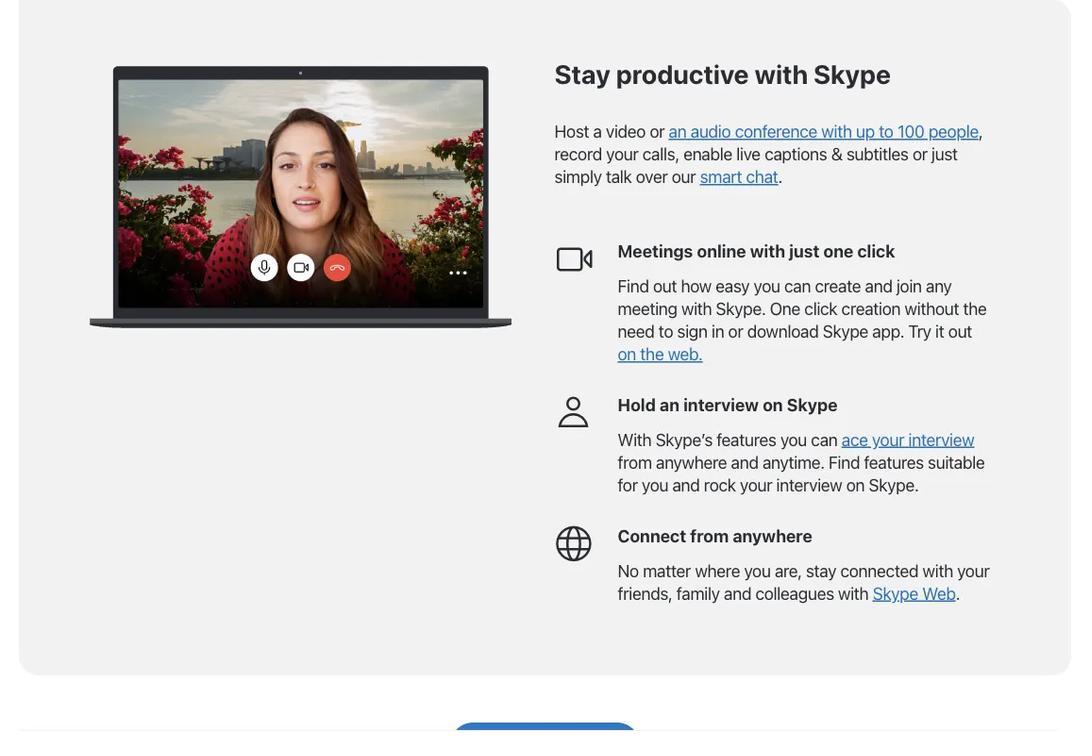 Task type: vqa. For each thing, say whether or not it's contained in the screenshot.
of to the middle
no



Task type: locate. For each thing, give the bounding box(es) containing it.
you
[[754, 276, 781, 296], [781, 430, 808, 450], [642, 475, 669, 496], [745, 561, 771, 581]]

find inside find out how easy you can create and join any meeting with skype. one click creation without the need to sign in or download skype app. try it out on the web.
[[618, 276, 650, 296]]

interview up the suitable
[[909, 430, 975, 450]]

click down 'create' at the top of page
[[805, 299, 838, 319]]

friends,
[[618, 584, 673, 604]]

2 vertical spatial on
[[847, 475, 865, 496]]

audio
[[691, 122, 731, 142]]

1 horizontal spatial click
[[858, 241, 896, 262]]

your
[[607, 144, 639, 164], [873, 430, 905, 450], [740, 475, 773, 496], [958, 561, 990, 581]]

features down ace your interview 'link'
[[865, 453, 924, 473]]

with down how
[[682, 299, 712, 319]]

0 horizontal spatial from
[[618, 453, 652, 473]]

can left ace
[[812, 430, 838, 450]]

hold
[[618, 395, 656, 415]]

1 horizontal spatial on
[[763, 395, 784, 415]]

connected
[[841, 561, 919, 581]]

your up 'skype web .'
[[958, 561, 990, 581]]

1 vertical spatial interview
[[909, 430, 975, 450]]

in
[[712, 322, 725, 342]]

2 vertical spatial or
[[729, 322, 744, 342]]

on inside find out how easy you can create and join any meeting with skype. one click creation without the need to sign in or download skype app. try it out on the web.
[[618, 344, 637, 364]]

chat
[[747, 167, 779, 187]]

from down "with"
[[618, 453, 652, 473]]

matter
[[643, 561, 691, 581]]

colleagues
[[756, 584, 835, 604]]

0 horizontal spatial skype.
[[716, 299, 766, 319]]

download
[[748, 322, 819, 342]]

to up on the web. link
[[659, 322, 674, 342]]

and inside "no matter where you are, stay connected with your friends, family and colleagues with"
[[724, 584, 752, 604]]

or inside , record your calls, enable live captions & subtitles or just simply talk over our
[[913, 144, 928, 164]]

0 horizontal spatial to
[[659, 322, 674, 342]]

0 vertical spatial find
[[618, 276, 650, 296]]

or up calls,
[[650, 122, 665, 142]]

0 vertical spatial the
[[964, 299, 988, 319]]

0 vertical spatial to
[[879, 122, 894, 142]]

or
[[650, 122, 665, 142], [913, 144, 928, 164], [729, 322, 744, 342]]

to
[[879, 122, 894, 142], [659, 322, 674, 342]]

on
[[618, 344, 637, 364], [763, 395, 784, 415], [847, 475, 865, 496]]

without
[[905, 299, 960, 319]]

ace your interview link
[[842, 430, 975, 450]]

features
[[717, 430, 777, 450], [865, 453, 924, 473]]

can
[[785, 276, 811, 296], [812, 430, 838, 450]]

you up one
[[754, 276, 781, 296]]

an audio conference with up to 100 people link
[[669, 122, 979, 142]]

an right hold
[[660, 395, 680, 415]]

1 horizontal spatial or
[[729, 322, 744, 342]]

1 horizontal spatial .
[[956, 584, 961, 604]]

&
[[832, 144, 843, 164]]

from up where
[[691, 526, 729, 547]]

with
[[755, 58, 809, 89], [822, 122, 853, 142], [751, 241, 786, 262], [682, 299, 712, 319], [923, 561, 954, 581], [839, 584, 869, 604]]

,
[[979, 122, 984, 142]]

or down 100
[[913, 144, 928, 164]]

1 horizontal spatial the
[[964, 299, 988, 319]]

or right the in
[[729, 322, 744, 342]]

0 vertical spatial from
[[618, 453, 652, 473]]


[[555, 394, 593, 432]]

find
[[618, 276, 650, 296], [829, 453, 861, 473]]

your inside "no matter where you are, stay connected with your friends, family and colleagues with"
[[958, 561, 990, 581]]

can inside with skype's features you can ace your interview from anywhere and anytime. find features suitable for you and rock your interview on skype.
[[812, 430, 838, 450]]

anywhere down skype's
[[656, 453, 728, 473]]

0 vertical spatial skype.
[[716, 299, 766, 319]]

click
[[858, 241, 896, 262], [805, 299, 838, 319]]

click inside find out how easy you can create and join any meeting with skype. one click creation without the need to sign in or download skype app. try it out on the web.
[[805, 299, 838, 319]]

skype.
[[716, 299, 766, 319], [869, 475, 919, 496]]

out up meeting
[[654, 276, 677, 296]]

and
[[866, 276, 893, 296], [732, 453, 759, 473], [673, 475, 700, 496], [724, 584, 752, 604]]

1 vertical spatial can
[[812, 430, 838, 450]]

and down where
[[724, 584, 752, 604]]

web
[[923, 584, 956, 604]]

0 vertical spatial just
[[932, 144, 958, 164]]

0 horizontal spatial anywhere
[[656, 453, 728, 473]]

anywhere up are,
[[733, 526, 813, 547]]

calls,
[[643, 144, 680, 164]]

simply
[[555, 167, 602, 187]]

0 vertical spatial .
[[779, 167, 783, 187]]

from inside with skype's features you can ace your interview from anywhere and anytime. find features suitable for you and rock your interview on skype.
[[618, 453, 652, 473]]

anywhere inside with skype's features you can ace your interview from anywhere and anytime. find features suitable for you and rock your interview on skype.
[[656, 453, 728, 473]]

1 vertical spatial on
[[763, 395, 784, 415]]

0 horizontal spatial find
[[618, 276, 650, 296]]

host a video or an audio conference with up to 100 people
[[555, 122, 979, 142]]

skype's
[[656, 430, 713, 450]]

100
[[898, 122, 925, 142]]

you inside find out how easy you can create and join any meeting with skype. one click creation without the need to sign in or download skype app. try it out on the web.
[[754, 276, 781, 296]]

1 vertical spatial anywhere
[[733, 526, 813, 547]]

1 vertical spatial features
[[865, 453, 924, 473]]

an
[[669, 122, 687, 142], [660, 395, 680, 415]]

your up talk
[[607, 144, 639, 164]]

productive
[[617, 58, 750, 89]]

1 vertical spatial to
[[659, 322, 674, 342]]

online
[[697, 241, 747, 262]]

on up anytime.
[[763, 395, 784, 415]]

features down hold an interview on skype
[[717, 430, 777, 450]]

0 horizontal spatial or
[[650, 122, 665, 142]]

on inside with skype's features you can ace your interview from anywhere and anytime. find features suitable for you and rock your interview on skype.
[[847, 475, 865, 496]]

skype. inside with skype's features you can ace your interview from anywhere and anytime. find features suitable for you and rock your interview on skype.
[[869, 475, 919, 496]]

interview up skype's
[[684, 395, 759, 415]]

host
[[555, 122, 590, 142]]

suitable
[[928, 453, 986, 473]]

web.
[[668, 344, 703, 364]]

where
[[696, 561, 741, 581]]

you inside "no matter where you are, stay connected with your friends, family and colleagues with"
[[745, 561, 771, 581]]

0 vertical spatial anywhere
[[656, 453, 728, 473]]

1 horizontal spatial out
[[949, 322, 973, 342]]

1 vertical spatial the
[[641, 344, 664, 364]]

join
[[897, 276, 923, 296]]

stay productive with skype
[[555, 58, 892, 89]]

anywhere
[[656, 453, 728, 473], [733, 526, 813, 547]]

.
[[779, 167, 783, 187], [956, 584, 961, 604]]

find inside with skype's features you can ace your interview from anywhere and anytime. find features suitable for you and rock your interview on skype.
[[829, 453, 861, 473]]

just down people
[[932, 144, 958, 164]]

no matter where you are, stay connected with your friends, family and colleagues with
[[618, 561, 990, 604]]

0 vertical spatial features
[[717, 430, 777, 450]]

and left 'rock'
[[673, 475, 700, 496]]

1 vertical spatial or
[[913, 144, 928, 164]]

1 horizontal spatial just
[[932, 144, 958, 164]]

1 vertical spatial skype.
[[869, 475, 919, 496]]

2 horizontal spatial on
[[847, 475, 865, 496]]

can up one
[[785, 276, 811, 296]]

1 vertical spatial click
[[805, 299, 838, 319]]

find down ace
[[829, 453, 861, 473]]

on down ace
[[847, 475, 865, 496]]

. for smart chat .
[[779, 167, 783, 187]]

0 vertical spatial can
[[785, 276, 811, 296]]

0 horizontal spatial out
[[654, 276, 677, 296]]

out right the it
[[949, 322, 973, 342]]

skype. down ace your interview 'link'
[[869, 475, 919, 496]]

just left one
[[790, 241, 820, 262]]

and up creation
[[866, 276, 893, 296]]

rock
[[704, 475, 736, 496]]

skype. down easy
[[716, 299, 766, 319]]

1 vertical spatial find
[[829, 453, 861, 473]]

2 horizontal spatial or
[[913, 144, 928, 164]]

skype down creation
[[823, 322, 869, 342]]

0 horizontal spatial .
[[779, 167, 783, 187]]

ace
[[842, 430, 869, 450]]

on down the need
[[618, 344, 637, 364]]

captions
[[765, 144, 828, 164]]

0 vertical spatial interview
[[684, 395, 759, 415]]

0 horizontal spatial click
[[805, 299, 838, 319]]

the right the without
[[964, 299, 988, 319]]

1 horizontal spatial skype.
[[869, 475, 919, 496]]

1 horizontal spatial interview
[[777, 475, 843, 496]]

a
[[594, 122, 602, 142]]

0 horizontal spatial just
[[790, 241, 820, 262]]

0 horizontal spatial interview
[[684, 395, 759, 415]]

click right one
[[858, 241, 896, 262]]

0 vertical spatial an
[[669, 122, 687, 142]]

0 vertical spatial or
[[650, 122, 665, 142]]

your right 'rock'
[[740, 475, 773, 496]]

with skype's features you can ace your interview from anywhere and anytime. find features suitable for you and rock your interview on skype.
[[618, 430, 986, 496]]

you left are,
[[745, 561, 771, 581]]

1 horizontal spatial from
[[691, 526, 729, 547]]

skype
[[814, 58, 892, 89], [823, 322, 869, 342], [787, 395, 838, 415], [873, 584, 919, 604]]

stay
[[807, 561, 837, 581]]

interview down anytime.
[[777, 475, 843, 496]]

no
[[618, 561, 639, 581]]

to right up
[[879, 122, 894, 142]]

0 vertical spatial on
[[618, 344, 637, 364]]

1 vertical spatial .
[[956, 584, 961, 604]]

find up meeting
[[618, 276, 650, 296]]

out
[[654, 276, 677, 296], [949, 322, 973, 342]]

with right online at the right top
[[751, 241, 786, 262]]

0 horizontal spatial the
[[641, 344, 664, 364]]

1 horizontal spatial find
[[829, 453, 861, 473]]

easy
[[716, 276, 750, 296]]

the down the need
[[641, 344, 664, 364]]

an up calls,
[[669, 122, 687, 142]]

with down connected
[[839, 584, 869, 604]]

and up 'rock'
[[732, 453, 759, 473]]

2 vertical spatial interview
[[777, 475, 843, 496]]

interview
[[684, 395, 759, 415], [909, 430, 975, 450], [777, 475, 843, 496]]

with
[[618, 430, 652, 450]]

need
[[618, 322, 655, 342]]

0 horizontal spatial on
[[618, 344, 637, 364]]

the
[[964, 299, 988, 319], [641, 344, 664, 364]]

or inside find out how easy you can create and join any meeting with skype. one click creation without the need to sign in or download skype app. try it out on the web.
[[729, 322, 744, 342]]

record
[[555, 144, 603, 164]]



Task type: describe. For each thing, give the bounding box(es) containing it.
live
[[737, 144, 761, 164]]

skype web link
[[873, 584, 956, 604]]

meetings
[[618, 241, 694, 262]]

1 vertical spatial from
[[691, 526, 729, 547]]

how
[[681, 276, 712, 296]]

up
[[857, 122, 875, 142]]

over
[[636, 167, 668, 187]]

can inside find out how easy you can create and join any meeting with skype. one click creation without the need to sign in or download skype app. try it out on the web.
[[785, 276, 811, 296]]

with up &
[[822, 122, 853, 142]]

video
[[606, 122, 646, 142]]

stay
[[555, 58, 611, 89]]

0 vertical spatial click
[[858, 241, 896, 262]]

meetings online with just one click
[[618, 241, 896, 262]]

one
[[824, 241, 854, 262]]

app.
[[873, 322, 905, 342]]

on the web. link
[[618, 344, 703, 364]]

subtitles
[[847, 144, 909, 164]]

and inside find out how easy you can create and join any meeting with skype. one click creation without the need to sign in or download skype app. try it out on the web.
[[866, 276, 893, 296]]

just inside , record your calls, enable live captions & subtitles or just simply talk over our
[[932, 144, 958, 164]]

talk
[[606, 167, 632, 187]]

conference
[[735, 122, 818, 142]]

are,
[[775, 561, 803, 581]]

, record your calls, enable live captions & subtitles or just simply talk over our
[[555, 122, 984, 187]]

smart
[[700, 167, 743, 187]]

to inside find out how easy you can create and join any meeting with skype. one click creation without the need to sign in or download skype app. try it out on the web.
[[659, 322, 674, 342]]

find out how easy you can create and join any meeting with skype. one click creation without the need to sign in or download skype app. try it out on the web.
[[618, 276, 988, 364]]

connect
[[618, 526, 687, 547]]

1 horizontal spatial to
[[879, 122, 894, 142]]

0 horizontal spatial features
[[717, 430, 777, 450]]

you up anytime.
[[781, 430, 808, 450]]

with inside find out how easy you can create and join any meeting with skype. one click creation without the need to sign in or download skype app. try it out on the web.
[[682, 299, 712, 319]]

smart chat .
[[700, 167, 783, 187]]

meeting
[[618, 299, 678, 319]]

1 vertical spatial an
[[660, 395, 680, 415]]


[[555, 240, 593, 278]]

. for skype web .
[[956, 584, 961, 604]]


[[555, 525, 593, 563]]

hold an interview on skype
[[618, 395, 838, 415]]

with up the web
[[923, 561, 954, 581]]

anytime.
[[763, 453, 825, 473]]

create
[[815, 276, 862, 296]]

one
[[770, 299, 801, 319]]

our
[[672, 167, 696, 187]]

1 vertical spatial just
[[790, 241, 820, 262]]

enable
[[684, 144, 733, 164]]

skype web .
[[873, 584, 961, 604]]

creation
[[842, 299, 901, 319]]

1 horizontal spatial anywhere
[[733, 526, 813, 547]]

skype up with skype's features you can ace your interview from anywhere and anytime. find features suitable for you and rock your interview on skype.
[[787, 395, 838, 415]]

1 vertical spatial out
[[949, 322, 973, 342]]

family
[[677, 584, 720, 604]]

connect from anywhere
[[618, 526, 813, 547]]

skype. inside find out how easy you can create and join any meeting with skype. one click creation without the need to sign in or download skype app. try it out on the web.
[[716, 299, 766, 319]]

1 horizontal spatial features
[[865, 453, 924, 473]]

with up conference on the right of page
[[755, 58, 809, 89]]

2 horizontal spatial interview
[[909, 430, 975, 450]]

sign
[[678, 322, 708, 342]]

smart chat link
[[700, 167, 779, 187]]

your inside , record your calls, enable live captions & subtitles or just simply talk over our
[[607, 144, 639, 164]]

skype down connected
[[873, 584, 919, 604]]

for
[[618, 475, 638, 496]]

your right ace
[[873, 430, 905, 450]]

people
[[929, 122, 979, 142]]

skype up up
[[814, 58, 892, 89]]

0 vertical spatial out
[[654, 276, 677, 296]]

any
[[927, 276, 953, 296]]

you right for
[[642, 475, 669, 496]]

it
[[936, 322, 945, 342]]

skype inside find out how easy you can create and join any meeting with skype. one click creation without the need to sign in or download skype app. try it out on the web.
[[823, 322, 869, 342]]

try
[[909, 322, 932, 342]]



